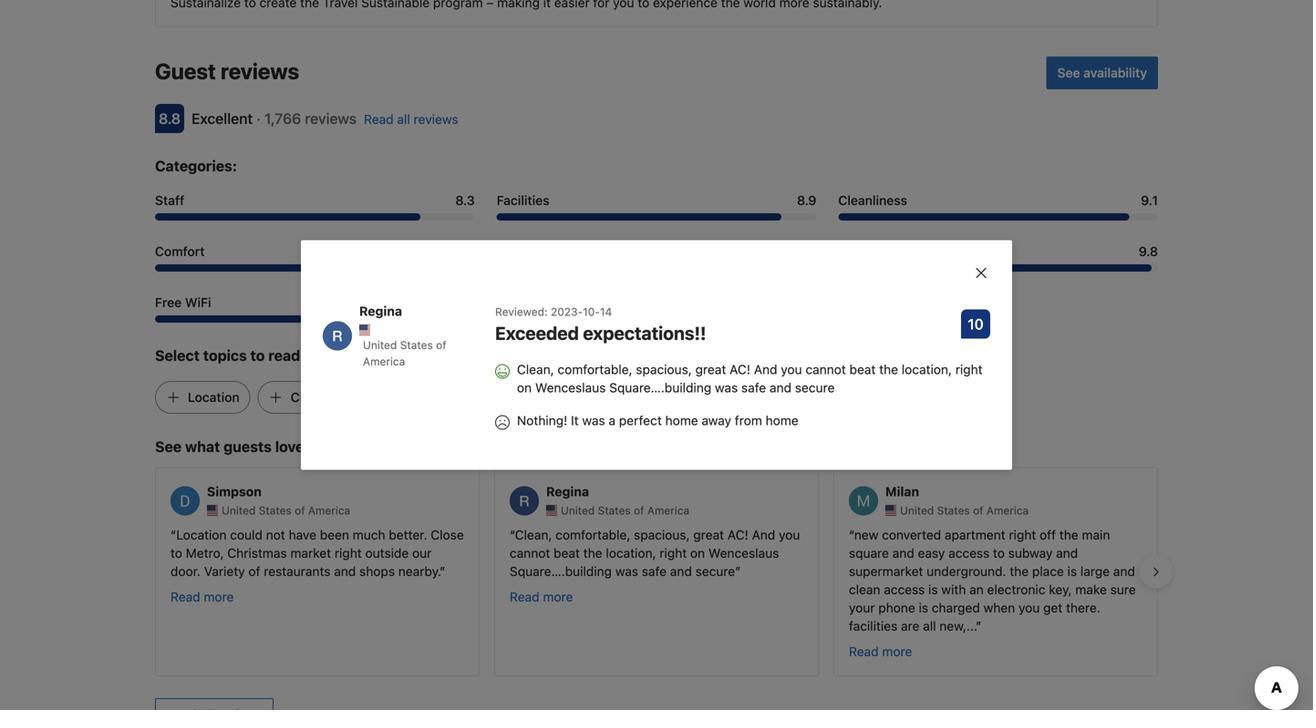 Task type: vqa. For each thing, say whether or not it's contained in the screenshot.
'Clean, comfortable, spacious, great AC! And you cannot beat the location, right on Wenceslaus Square….building was safe and secure'
yes



Task type: describe. For each thing, give the bounding box(es) containing it.
rated excellent element
[[192, 110, 253, 127]]

9.8
[[1139, 244, 1158, 259]]

read more button for " location could not have been much better. close to metro, christmas market right outside our door. variety of restaurants and shops nearby.
[[171, 588, 234, 606]]

excellent · 1,766 reviews
[[192, 110, 357, 127]]

simpson
[[207, 484, 262, 499]]

with
[[941, 582, 966, 597]]

supermarket
[[849, 564, 923, 579]]

united states of america image for simpson
[[207, 505, 218, 516]]

america for square
[[987, 504, 1029, 517]]

loved
[[275, 438, 313, 455]]

2 horizontal spatial reviews
[[414, 112, 458, 127]]

comfortable, inside " clean, comfortable, spacious, great ac! and you cannot beat the location, right on wenceslaus square….building was safe and secure
[[556, 528, 630, 543]]

right inside " location could not have been much better. close to metro, christmas market right outside our door. variety of restaurants and shops nearby.
[[335, 546, 362, 561]]

free wifi
[[155, 295, 211, 310]]

excellent
[[192, 110, 253, 127]]

regina inside this is a carousel with rotating slides. it displays featured reviews of the property. use the next and previous buttons to navigate. "region"
[[546, 484, 589, 499]]

beat inside " clean, comfortable, spacious, great ac! and you cannot beat the location, right on wenceslaus square….building was safe and secure
[[554, 546, 580, 561]]

not
[[266, 528, 285, 543]]

safe inside clean, comfortable, spacious, great ac! and you cannot beat the location, right on wenceslaus square….building was safe and secure
[[741, 380, 766, 395]]

shops
[[359, 564, 395, 579]]

and inside " location could not have been much better. close to metro, christmas market right outside our door. variety of restaurants and shops nearby.
[[334, 564, 356, 579]]

united states of america image for milan
[[886, 505, 896, 516]]

free
[[155, 295, 182, 310]]

most:
[[343, 438, 384, 455]]

10-
[[583, 306, 600, 318]]

read more for " clean, comfortable, spacious, great ac! and you cannot beat the location, right on wenceslaus square….building was safe and secure
[[510, 590, 573, 605]]

" new converted apartment right off the main square and easy access to subway and supermarket underground.  the place is large and clean access is with an electronic key, make sure your phone is charged when you get there. facilities are all new,...
[[849, 528, 1136, 634]]

large
[[1081, 564, 1110, 579]]

of inside " location could not have been much better. close to metro, christmas market right outside our door. variety of restaurants and shops nearby.
[[248, 564, 260, 579]]

1 home from the left
[[665, 413, 698, 428]]

new,...
[[940, 619, 976, 634]]

our
[[412, 546, 432, 561]]

on inside clean, comfortable, spacious, great ac! and you cannot beat the location, right on wenceslaus square….building was safe and secure
[[517, 380, 532, 395]]

door.
[[171, 564, 201, 579]]

" for clean
[[976, 619, 982, 634]]

" for nearby.
[[440, 564, 446, 579]]

converted
[[882, 528, 941, 543]]

what
[[185, 438, 220, 455]]

reviewed:
[[495, 306, 548, 318]]

9.1
[[1141, 193, 1158, 208]]

electronic
[[987, 582, 1046, 597]]

could
[[230, 528, 263, 543]]

milan
[[886, 484, 919, 499]]

clean
[[849, 582, 881, 597]]

view
[[561, 390, 590, 405]]

1 vertical spatial is
[[928, 582, 938, 597]]

cleanliness
[[838, 193, 907, 208]]

and inside clean, comfortable, spacious, great ac! and you cannot beat the location, right on wenceslaus square….building was safe and secure
[[754, 362, 777, 377]]

wifi
[[185, 295, 211, 310]]

wenceslaus inside clean, comfortable, spacious, great ac! and you cannot beat the location, right on wenceslaus square….building was safe and secure
[[535, 380, 606, 395]]

1,766
[[265, 110, 301, 127]]

america for cannot
[[647, 504, 690, 517]]

outside
[[365, 546, 409, 561]]

an
[[970, 582, 984, 597]]

0 vertical spatial all
[[397, 112, 410, 127]]

market
[[290, 546, 331, 561]]

and inside " clean, comfortable, spacious, great ac! and you cannot beat the location, right on wenceslaus square….building was safe and secure
[[752, 528, 775, 543]]

and inside clean, comfortable, spacious, great ac! and you cannot beat the location, right on wenceslaus square….building was safe and secure
[[770, 380, 792, 395]]

read more for " location could not have been much better. close to metro, christmas market right outside our door. variety of restaurants and shops nearby.
[[171, 590, 234, 605]]

apartment
[[945, 528, 1006, 543]]

united states of america inside exceeded expectations!! dialog
[[363, 339, 446, 368]]

availability
[[1084, 65, 1147, 80]]

main
[[1082, 528, 1110, 543]]

phone
[[878, 600, 915, 616]]

scored 10 element
[[961, 310, 990, 339]]

clean, inside clean, comfortable, spacious, great ac! and you cannot beat the location, right on wenceslaus square….building was safe and secure
[[517, 362, 554, 377]]

safe inside " clean, comfortable, spacious, great ac! and you cannot beat the location, right on wenceslaus square….building was safe and secure
[[642, 564, 667, 579]]

staff
[[155, 193, 184, 208]]

8.9
[[797, 193, 817, 208]]

subway
[[1008, 546, 1053, 561]]

read for close
[[171, 590, 200, 605]]

key,
[[1049, 582, 1072, 597]]

sure
[[1110, 582, 1136, 597]]

place
[[1032, 564, 1064, 579]]

was inside " clean, comfortable, spacious, great ac! and you cannot beat the location, right on wenceslaus square….building was safe and secure
[[615, 564, 638, 579]]

new
[[854, 528, 879, 543]]

away
[[702, 413, 731, 428]]

perfect
[[619, 413, 662, 428]]

are
[[901, 619, 920, 634]]

america for close
[[308, 504, 350, 517]]

clean, inside " clean, comfortable, spacious, great ac! and you cannot beat the location, right on wenceslaus square….building was safe and secure
[[515, 528, 552, 543]]

" for " new converted apartment right off the main square and easy access to subway and supermarket underground.  the place is large and clean access is with an electronic key, make sure your phone is charged when you get there. facilities are all new,...
[[849, 528, 854, 543]]

categories:
[[155, 157, 237, 175]]

topics
[[203, 347, 247, 364]]

restaurants
[[264, 564, 331, 579]]

select topics to read reviews:
[[155, 347, 363, 364]]

right inside " clean, comfortable, spacious, great ac! and you cannot beat the location, right on wenceslaus square….building was safe and secure
[[660, 546, 687, 561]]

guest reviews
[[155, 58, 299, 84]]

to inside " location could not have been much better. close to metro, christmas market right outside our door. variety of restaurants and shops nearby.
[[171, 546, 182, 561]]

see what guests loved the most:
[[155, 438, 384, 455]]

close
[[431, 528, 464, 543]]

exceeded expectations!! dialog
[[279, 218, 1034, 492]]

8.8
[[159, 110, 181, 127]]

see availability button
[[1047, 56, 1158, 89]]

this is a carousel with rotating slides. it displays featured reviews of the property. use the next and previous buttons to navigate. region
[[140, 460, 1173, 684]]

nothing! it was a perfect home away from home
[[517, 413, 799, 428]]

from
[[735, 413, 762, 428]]

christmas
[[227, 546, 287, 561]]

united states of america for close
[[222, 504, 350, 517]]

clean
[[291, 390, 325, 405]]

right inside " new converted apartment right off the main square and easy access to subway and supermarket underground.  the place is large and clean access is with an electronic key, make sure your phone is charged when you get there. facilities are all new,...
[[1009, 528, 1036, 543]]

you inside " clean, comfortable, spacious, great ac! and you cannot beat the location, right on wenceslaus square….building was safe and secure
[[779, 528, 800, 543]]

of for new converted apartment right off the main square and easy access to subway and supermarket underground.  the place is large and clean access is with an electronic key, make sure your phone is charged when you get there. facilities are all new,...
[[973, 504, 984, 517]]

much
[[353, 528, 385, 543]]

see for see availability
[[1058, 65, 1080, 80]]

united states of america for cannot
[[561, 504, 690, 517]]

guest reviews element
[[155, 56, 1039, 86]]

see for see what guests loved the most:
[[155, 438, 182, 455]]

facilities
[[497, 193, 550, 208]]

regina inside exceeded expectations!! dialog
[[359, 304, 402, 319]]

staff 8.3 meter
[[155, 213, 475, 221]]

more for location could not have been much better. close to metro, christmas market right outside our door. variety of restaurants and shops nearby.
[[204, 590, 234, 605]]

the inside clean, comfortable, spacious, great ac! and you cannot beat the location, right on wenceslaus square….building was safe and secure
[[879, 362, 898, 377]]

america inside united states of america
[[363, 355, 405, 368]]

spacious, inside clean, comfortable, spacious, great ac! and you cannot beat the location, right on wenceslaus square….building was safe and secure
[[636, 362, 692, 377]]

·
[[257, 110, 261, 127]]

reviews:
[[304, 347, 363, 364]]



Task type: locate. For each thing, give the bounding box(es) containing it.
states for cannot
[[598, 504, 631, 517]]

states right "reviews:"
[[400, 339, 433, 352]]

to up door.
[[171, 546, 182, 561]]

0 horizontal spatial safe
[[642, 564, 667, 579]]

1 vertical spatial you
[[779, 528, 800, 543]]

to down the apartment
[[993, 546, 1005, 561]]

united down the simpson
[[222, 504, 256, 517]]

2 " from the left
[[510, 528, 515, 543]]

more
[[204, 590, 234, 605], [543, 590, 573, 605], [882, 644, 912, 659]]

0 horizontal spatial united states of america image
[[207, 505, 218, 516]]

ac! inside clean, comfortable, spacious, great ac! and you cannot beat the location, right on wenceslaus square….building was safe and secure
[[730, 362, 751, 377]]

1 horizontal spatial wenceslaus
[[709, 546, 779, 561]]

facilities
[[849, 619, 898, 634]]

0 vertical spatial spacious,
[[636, 362, 692, 377]]

scored 8.8 element
[[155, 104, 184, 133]]

2 home from the left
[[766, 413, 799, 428]]

2023-
[[551, 306, 583, 318]]

1 horizontal spatial home
[[766, 413, 799, 428]]

" inside " new converted apartment right off the main square and easy access to subway and supermarket underground.  the place is large and clean access is with an electronic key, make sure your phone is charged when you get there. facilities are all new,...
[[849, 528, 854, 543]]

1 horizontal spatial location,
[[902, 362, 952, 377]]

1 horizontal spatial reviews
[[305, 110, 357, 127]]

0 vertical spatial ac!
[[730, 362, 751, 377]]

united states of america image down milan
[[886, 505, 896, 516]]

0 horizontal spatial "
[[440, 564, 446, 579]]

united for square
[[900, 504, 934, 517]]

united states of america
[[363, 339, 446, 368], [222, 504, 350, 517], [561, 504, 690, 517], [900, 504, 1029, 517]]

united states of america up " clean, comfortable, spacious, great ac! and you cannot beat the location, right on wenceslaus square….building was safe and secure at the bottom of page
[[561, 504, 690, 517]]

cleanliness 9.1 meter
[[838, 213, 1158, 221]]

is left with
[[928, 582, 938, 597]]

0 vertical spatial wenceslaus
[[535, 380, 606, 395]]

square….building inside " clean, comfortable, spacious, great ac! and you cannot beat the location, right on wenceslaus square….building was safe and secure
[[510, 564, 612, 579]]

"
[[440, 564, 446, 579], [735, 564, 741, 579], [976, 619, 982, 634]]

location, inside " clean, comfortable, spacious, great ac! and you cannot beat the location, right on wenceslaus square….building was safe and secure
[[606, 546, 656, 561]]

1 vertical spatial comfortable,
[[556, 528, 630, 543]]

2 horizontal spatial united states of america image
[[886, 505, 896, 516]]

united states of america for square
[[900, 504, 1029, 517]]

beat inside clean, comfortable, spacious, great ac! and you cannot beat the location, right on wenceslaus square….building was safe and secure
[[850, 362, 876, 377]]

location up metro,
[[176, 528, 227, 543]]

2 horizontal spatial read more button
[[849, 643, 912, 661]]

0 horizontal spatial home
[[665, 413, 698, 428]]

america up the apartment
[[987, 504, 1029, 517]]

1 horizontal spatial "
[[735, 564, 741, 579]]

united inside united states of america
[[363, 339, 397, 352]]

0 horizontal spatial "
[[171, 528, 176, 543]]

1 " from the left
[[171, 528, 176, 543]]

" inside " clean, comfortable, spacious, great ac! and you cannot beat the location, right on wenceslaus square….building was safe and secure
[[510, 528, 515, 543]]

3 united states of america image from the left
[[886, 505, 896, 516]]

0 vertical spatial is
[[1068, 564, 1077, 579]]

2 united states of america image from the left
[[546, 505, 557, 516]]

united
[[363, 339, 397, 352], [222, 504, 256, 517], [561, 504, 595, 517], [900, 504, 934, 517]]

ac! inside " clean, comfortable, spacious, great ac! and you cannot beat the location, right on wenceslaus square….building was safe and secure
[[728, 528, 748, 543]]

it
[[571, 413, 579, 428]]

you inside clean, comfortable, spacious, great ac! and you cannot beat the location, right on wenceslaus square….building was safe and secure
[[781, 362, 802, 377]]

states for close
[[259, 504, 292, 517]]

on
[[517, 380, 532, 395], [690, 546, 705, 561]]

square….building inside clean, comfortable, spacious, great ac! and you cannot beat the location, right on wenceslaus square….building was safe and secure
[[609, 380, 712, 395]]

read more button for " new converted apartment right off the main square and easy access to subway and supermarket underground.  the place is large and clean access is with an electronic key, make sure your phone is charged when you get there. facilities are all new,...
[[849, 643, 912, 661]]

united states of america image
[[207, 505, 218, 516], [546, 505, 557, 516], [886, 505, 896, 516]]

great inside clean, comfortable, spacious, great ac! and you cannot beat the location, right on wenceslaus square….building was safe and secure
[[695, 362, 726, 377]]

states inside united states of america
[[400, 339, 433, 352]]

0 horizontal spatial wenceslaus
[[535, 380, 606, 395]]

1 vertical spatial cannot
[[510, 546, 550, 561]]

more for clean, comfortable, spacious, great ac! and you cannot beat the location, right on wenceslaus square….building was safe and secure
[[543, 590, 573, 605]]

charged
[[932, 600, 980, 616]]

was inside clean, comfortable, spacious, great ac! and you cannot beat the location, right on wenceslaus square….building was safe and secure
[[715, 380, 738, 395]]

1 vertical spatial great
[[693, 528, 724, 543]]

and
[[770, 380, 792, 395], [893, 546, 915, 561], [1056, 546, 1078, 561], [334, 564, 356, 579], [670, 564, 692, 579], [1113, 564, 1135, 579]]

have
[[289, 528, 316, 543]]

all
[[397, 112, 410, 127], [923, 619, 936, 634]]

to left read
[[250, 347, 265, 364]]

0 vertical spatial location
[[188, 390, 240, 405]]

united states of america image for regina
[[546, 505, 557, 516]]

america down united states of america icon
[[363, 355, 405, 368]]

1 vertical spatial and
[[752, 528, 775, 543]]

united states of america down united states of america icon
[[363, 339, 446, 368]]

0 vertical spatial see
[[1058, 65, 1080, 80]]

0 vertical spatial cannot
[[806, 362, 846, 377]]

clean, comfortable, spacious, great ac! and you cannot beat the location, right on wenceslaus square….building was safe and secure
[[517, 362, 983, 395]]

location 9.8 meter
[[838, 264, 1158, 272]]

1 vertical spatial secure
[[696, 564, 735, 579]]

exceeded
[[495, 322, 579, 344]]

right inside clean, comfortable, spacious, great ac! and you cannot beat the location, right on wenceslaus square….building was safe and secure
[[956, 362, 983, 377]]

0 vertical spatial location,
[[902, 362, 952, 377]]

1 horizontal spatial read more
[[510, 590, 573, 605]]

0 vertical spatial clean,
[[517, 362, 554, 377]]

regina up united states of america icon
[[359, 304, 402, 319]]

of
[[436, 339, 446, 352], [295, 504, 305, 517], [634, 504, 644, 517], [973, 504, 984, 517], [248, 564, 260, 579]]

secure inside " clean, comfortable, spacious, great ac! and you cannot beat the location, right on wenceslaus square….building was safe and secure
[[696, 564, 735, 579]]

great inside " clean, comfortable, spacious, great ac! and you cannot beat the location, right on wenceslaus square….building was safe and secure
[[693, 528, 724, 543]]

clean, right close
[[515, 528, 552, 543]]

comfort 9.2 meter
[[155, 264, 475, 272]]

1 vertical spatial clean,
[[515, 528, 552, 543]]

square….building
[[609, 380, 712, 395], [510, 564, 612, 579]]

0 horizontal spatial regina
[[359, 304, 402, 319]]

" right close
[[510, 528, 515, 543]]

america up the been
[[308, 504, 350, 517]]

of inside united states of america
[[436, 339, 446, 352]]

your
[[849, 600, 875, 616]]

read all reviews
[[364, 112, 458, 127]]

comfortable,
[[558, 362, 633, 377], [556, 528, 630, 543]]

2 vertical spatial is
[[919, 600, 928, 616]]

read for cannot
[[510, 590, 540, 605]]

united up " clean, comfortable, spacious, great ac! and you cannot beat the location, right on wenceslaus square….building was safe and secure at the bottom of page
[[561, 504, 595, 517]]

0 vertical spatial safe
[[741, 380, 766, 395]]

easy
[[918, 546, 945, 561]]

2 horizontal spatial was
[[715, 380, 738, 395]]

0 horizontal spatial beat
[[554, 546, 580, 561]]

1 horizontal spatial safe
[[741, 380, 766, 395]]

access up phone
[[884, 582, 925, 597]]

states
[[400, 339, 433, 352], [259, 504, 292, 517], [598, 504, 631, 517], [937, 504, 970, 517]]

get
[[1043, 600, 1063, 616]]

better.
[[389, 528, 427, 543]]

there.
[[1066, 600, 1101, 616]]

home right "from"
[[766, 413, 799, 428]]

is up key,
[[1068, 564, 1077, 579]]

0 vertical spatial was
[[715, 380, 738, 395]]

1 horizontal spatial "
[[510, 528, 515, 543]]

read for square
[[849, 644, 879, 659]]

1 horizontal spatial more
[[543, 590, 573, 605]]

1 vertical spatial was
[[582, 413, 605, 428]]

read more button for " clean, comfortable, spacious, great ac! and you cannot beat the location, right on wenceslaus square….building was safe and secure
[[510, 588, 573, 606]]

0 horizontal spatial more
[[204, 590, 234, 605]]

location down topics
[[188, 390, 240, 405]]

0 vertical spatial square….building
[[609, 380, 712, 395]]

america up " clean, comfortable, spacious, great ac! and you cannot beat the location, right on wenceslaus square….building was safe and secure at the bottom of page
[[647, 504, 690, 517]]

1 vertical spatial access
[[884, 582, 925, 597]]

free wifi 8.9 meter
[[155, 315, 475, 323]]

united states of america up not
[[222, 504, 350, 517]]

1 vertical spatial location,
[[606, 546, 656, 561]]

1 vertical spatial regina
[[546, 484, 589, 499]]

see left availability
[[1058, 65, 1080, 80]]

comfort
[[155, 244, 205, 259]]

2 horizontal spatial read more
[[849, 644, 912, 659]]

reviews inside guest reviews element
[[221, 58, 299, 84]]

regina down it
[[546, 484, 589, 499]]

see
[[1058, 65, 1080, 80], [155, 438, 182, 455]]

0 vertical spatial you
[[781, 362, 802, 377]]

0 vertical spatial secure
[[795, 380, 835, 395]]

0 horizontal spatial cannot
[[510, 546, 550, 561]]

safe
[[741, 380, 766, 395], [642, 564, 667, 579]]

of for clean, comfortable, spacious, great ac! and you cannot beat the location, right on wenceslaus square….building was safe and secure
[[634, 504, 644, 517]]

0 vertical spatial on
[[517, 380, 532, 395]]

reviews up ·
[[221, 58, 299, 84]]

1 vertical spatial spacious,
[[634, 528, 690, 543]]

united states of america image down nothing!
[[546, 505, 557, 516]]

on inside " clean, comfortable, spacious, great ac! and you cannot beat the location, right on wenceslaus square….building was safe and secure
[[690, 546, 705, 561]]

united states of america image down the simpson
[[207, 505, 218, 516]]

0 horizontal spatial read more
[[171, 590, 234, 605]]

all inside " new converted apartment right off the main square and easy access to subway and supermarket underground.  the place is large and clean access is with an electronic key, make sure your phone is charged when you get there. facilities are all new,...
[[923, 619, 936, 634]]

read
[[268, 347, 300, 364]]

0 vertical spatial access
[[949, 546, 990, 561]]

more for new converted apartment right off the main square and easy access to subway and supermarket underground.  the place is large and clean access is with an electronic key, make sure your phone is charged when you get there. facilities are all new,...
[[882, 644, 912, 659]]

spacious,
[[636, 362, 692, 377], [634, 528, 690, 543]]

0 horizontal spatial secure
[[696, 564, 735, 579]]

cannot inside " clean, comfortable, spacious, great ac! and you cannot beat the location, right on wenceslaus square….building was safe and secure
[[510, 546, 550, 561]]

1 vertical spatial square….building
[[510, 564, 612, 579]]

been
[[320, 528, 349, 543]]

cannot inside clean, comfortable, spacious, great ac! and you cannot beat the location, right on wenceslaus square….building was safe and secure
[[806, 362, 846, 377]]

0 vertical spatial great
[[695, 362, 726, 377]]

3 " from the left
[[849, 528, 854, 543]]

0 horizontal spatial was
[[582, 413, 605, 428]]

" up door.
[[171, 528, 176, 543]]

make
[[1076, 582, 1107, 597]]

0 horizontal spatial access
[[884, 582, 925, 597]]

square
[[849, 546, 889, 561]]

1 horizontal spatial all
[[923, 619, 936, 634]]

1 vertical spatial ac!
[[728, 528, 748, 543]]

1 vertical spatial beat
[[554, 546, 580, 561]]

2 vertical spatial was
[[615, 564, 638, 579]]

the inside " clean, comfortable, spacious, great ac! and you cannot beat the location, right on wenceslaus square….building was safe and secure
[[583, 546, 602, 561]]

14
[[600, 306, 612, 318]]

is up are
[[919, 600, 928, 616]]

when
[[984, 600, 1015, 616]]

1 horizontal spatial united states of america image
[[546, 505, 557, 516]]

1 horizontal spatial read more button
[[510, 588, 573, 606]]

access up underground.
[[949, 546, 990, 561]]

reviewed: 2023-10-14 exceeded expectations!!
[[495, 306, 706, 344]]

1 vertical spatial on
[[690, 546, 705, 561]]

regina
[[359, 304, 402, 319], [546, 484, 589, 499]]

1 united states of america image from the left
[[207, 505, 218, 516]]

1 vertical spatial safe
[[642, 564, 667, 579]]

0 horizontal spatial all
[[397, 112, 410, 127]]

reviews
[[221, 58, 299, 84], [305, 110, 357, 127], [414, 112, 458, 127]]

was
[[715, 380, 738, 395], [582, 413, 605, 428], [615, 564, 638, 579]]

reviews right 1,766
[[305, 110, 357, 127]]

0 vertical spatial and
[[754, 362, 777, 377]]

states up " clean, comfortable, spacious, great ac! and you cannot beat the location, right on wenceslaus square….building was safe and secure at the bottom of page
[[598, 504, 631, 517]]

1 horizontal spatial on
[[690, 546, 705, 561]]

states up not
[[259, 504, 292, 517]]

0 vertical spatial regina
[[359, 304, 402, 319]]

1 horizontal spatial regina
[[546, 484, 589, 499]]

2 horizontal spatial more
[[882, 644, 912, 659]]

comfortable, inside clean, comfortable, spacious, great ac! and you cannot beat the location, right on wenceslaus square….building was safe and secure
[[558, 362, 633, 377]]

read more for " new converted apartment right off the main square and easy access to subway and supermarket underground.  the place is large and clean access is with an electronic key, make sure your phone is charged when you get there. facilities are all new,...
[[849, 644, 912, 659]]

0 horizontal spatial read more button
[[171, 588, 234, 606]]

home left away
[[665, 413, 698, 428]]

" for " clean, comfortable, spacious, great ac! and you cannot beat the location, right on wenceslaus square….building was safe and secure
[[510, 528, 515, 543]]

expectations!!
[[583, 322, 706, 344]]

8.3
[[455, 193, 475, 208]]

0 vertical spatial beat
[[850, 362, 876, 377]]

location,
[[902, 362, 952, 377], [606, 546, 656, 561]]

2 vertical spatial you
[[1019, 600, 1040, 616]]

metro,
[[186, 546, 224, 561]]

1 vertical spatial location
[[176, 528, 227, 543]]

1 horizontal spatial see
[[1058, 65, 1080, 80]]

2 horizontal spatial "
[[849, 528, 854, 543]]

location inside " location could not have been much better. close to metro, christmas market right outside our door. variety of restaurants and shops nearby.
[[176, 528, 227, 543]]

of for location could not have been much better. close to metro, christmas market right outside our door. variety of restaurants and shops nearby.
[[295, 504, 305, 517]]

states for square
[[937, 504, 970, 517]]

spacious, inside " clean, comfortable, spacious, great ac! and you cannot beat the location, right on wenceslaus square….building was safe and secure
[[634, 528, 690, 543]]

0 horizontal spatial reviews
[[221, 58, 299, 84]]

" inside " location could not have been much better. close to metro, christmas market right outside our door. variety of restaurants and shops nearby.
[[171, 528, 176, 543]]

" clean, comfortable, spacious, great ac! and you cannot beat the location, right on wenceslaus square….building was safe and secure
[[510, 528, 800, 579]]

" location could not have been much better. close to metro, christmas market right outside our door. variety of restaurants and shops nearby.
[[171, 528, 464, 579]]

united states of america up the apartment
[[900, 504, 1029, 517]]

united for close
[[222, 504, 256, 517]]

select
[[155, 347, 200, 364]]

"
[[171, 528, 176, 543], [510, 528, 515, 543], [849, 528, 854, 543]]

1 vertical spatial see
[[155, 438, 182, 455]]

underground.
[[927, 564, 1006, 579]]

united for cannot
[[561, 504, 595, 517]]

to inside " new converted apartment right off the main square and easy access to subway and supermarket underground.  the place is large and clean access is with an electronic key, make sure your phone is charged when you get there. facilities are all new,...
[[993, 546, 1005, 561]]

" for " location could not have been much better. close to metro, christmas market right outside our door. variety of restaurants and shops nearby.
[[171, 528, 176, 543]]

nothing!
[[517, 413, 568, 428]]

reviews up 8.3
[[414, 112, 458, 127]]

0 horizontal spatial on
[[517, 380, 532, 395]]

see inside button
[[1058, 65, 1080, 80]]

2 horizontal spatial "
[[976, 619, 982, 634]]

1 horizontal spatial was
[[615, 564, 638, 579]]

guests
[[224, 438, 272, 455]]

wenceslaus inside " clean, comfortable, spacious, great ac! and you cannot beat the location, right on wenceslaus square….building was safe and secure
[[709, 546, 779, 561]]

secure inside clean, comfortable, spacious, great ac! and you cannot beat the location, right on wenceslaus square….building was safe and secure
[[795, 380, 835, 395]]

clean, down exceeded
[[517, 362, 554, 377]]

see left what
[[155, 438, 182, 455]]

you inside " new converted apartment right off the main square and easy access to subway and supermarket underground.  the place is large and clean access is with an electronic key, make sure your phone is charged when you get there. facilities are all new,...
[[1019, 600, 1040, 616]]

10
[[968, 316, 984, 333]]

location, inside clean, comfortable, spacious, great ac! and you cannot beat the location, right on wenceslaus square….building was safe and secure
[[902, 362, 952, 377]]

united states of america image
[[359, 325, 370, 335]]

home
[[665, 413, 698, 428], [766, 413, 799, 428]]

states up the apartment
[[937, 504, 970, 517]]

1 vertical spatial wenceslaus
[[709, 546, 779, 561]]

0 vertical spatial comfortable,
[[558, 362, 633, 377]]

1 horizontal spatial beat
[[850, 362, 876, 377]]

review categories element
[[155, 155, 237, 177]]

1 vertical spatial all
[[923, 619, 936, 634]]

great
[[695, 362, 726, 377], [693, 528, 724, 543]]

0 horizontal spatial see
[[155, 438, 182, 455]]

beat
[[850, 362, 876, 377], [554, 546, 580, 561]]

ac!
[[730, 362, 751, 377], [728, 528, 748, 543]]

variety
[[204, 564, 245, 579]]

2 horizontal spatial to
[[993, 546, 1005, 561]]

1 horizontal spatial to
[[250, 347, 265, 364]]

you
[[781, 362, 802, 377], [779, 528, 800, 543], [1019, 600, 1040, 616]]

guest
[[155, 58, 216, 84]]

nearby.
[[398, 564, 440, 579]]

facilities 8.9 meter
[[497, 213, 817, 221]]

united down united states of america icon
[[363, 339, 397, 352]]

0 horizontal spatial location,
[[606, 546, 656, 561]]

" up "square"
[[849, 528, 854, 543]]

access
[[949, 546, 990, 561], [884, 582, 925, 597]]

see availability
[[1058, 65, 1147, 80]]

and inside " clean, comfortable, spacious, great ac! and you cannot beat the location, right on wenceslaus square….building was safe and secure
[[670, 564, 692, 579]]

united down milan
[[900, 504, 934, 517]]

0 horizontal spatial to
[[171, 546, 182, 561]]

off
[[1040, 528, 1056, 543]]

a
[[609, 413, 616, 428]]

1 horizontal spatial access
[[949, 546, 990, 561]]

1 horizontal spatial cannot
[[806, 362, 846, 377]]

1 horizontal spatial secure
[[795, 380, 835, 395]]



